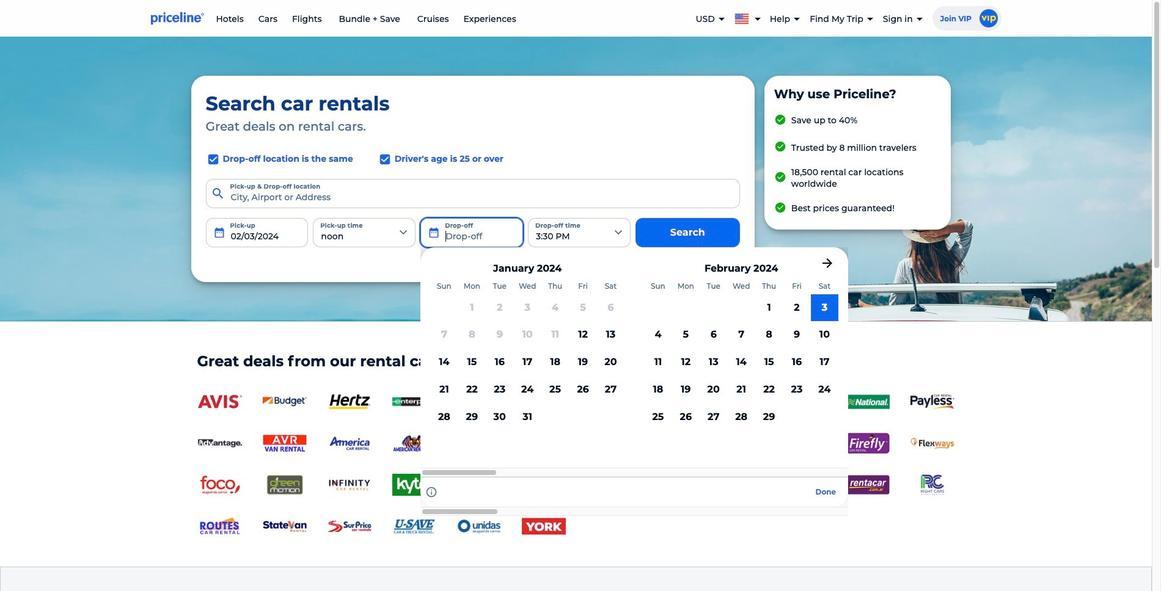 Task type: locate. For each thing, give the bounding box(es) containing it.
mex image
[[457, 475, 501, 497]]

foco image
[[198, 475, 242, 497]]

alamo image
[[522, 391, 566, 413]]

firefly image
[[846, 433, 890, 455]]

right cars image
[[911, 475, 955, 497]]

u save image
[[392, 516, 436, 538]]

green motion image
[[263, 475, 307, 497]]

calendar image
[[428, 227, 440, 239]]

en us image
[[735, 11, 754, 24]]

surprice image
[[327, 516, 371, 538]]

payless image
[[911, 395, 955, 410]]

flexways image
[[911, 433, 955, 455]]

enterprise image
[[392, 391, 436, 413]]

advantage image
[[198, 433, 242, 455]]

american image
[[392, 433, 436, 455]]

national image
[[846, 391, 890, 413]]

america car rental image
[[327, 433, 371, 455]]

routes image
[[198, 516, 242, 538]]

fox image
[[781, 391, 825, 413]]

unidas image
[[457, 516, 501, 538]]

Pick-up field
[[206, 218, 308, 247]]

ace image
[[651, 391, 695, 413]]

calendar image
[[213, 227, 225, 239]]

dollar image
[[457, 391, 501, 413]]

nextcar image
[[587, 475, 631, 497]]

state van rental image
[[263, 516, 307, 538]]



Task type: vqa. For each thing, say whether or not it's contained in the screenshot.
Priceless 'IMAGE'
yes



Task type: describe. For each thing, give the bounding box(es) containing it.
City, Airport or Address text field
[[206, 179, 740, 208]]

nü image
[[651, 475, 695, 497]]

sixt image
[[716, 391, 760, 413]]

hertz image
[[327, 391, 371, 413]]

midway image
[[522, 475, 566, 497]]

otoq image
[[716, 475, 760, 497]]

thrifty image
[[587, 391, 631, 413]]

airport van rental image
[[263, 433, 307, 455]]

infinity image
[[327, 475, 371, 497]]

vip badge icon image
[[980, 9, 998, 28]]

avis image
[[198, 391, 242, 413]]

show march 2024 image
[[821, 256, 835, 271]]

rentacar image
[[846, 475, 890, 497]]

york image
[[522, 516, 566, 538]]

Drop-off field
[[421, 218, 523, 247]]

priceline.com home image
[[151, 12, 204, 25]]

priceless image
[[781, 475, 825, 497]]

kyte image
[[392, 475, 436, 497]]

budget image
[[263, 391, 307, 413]]



